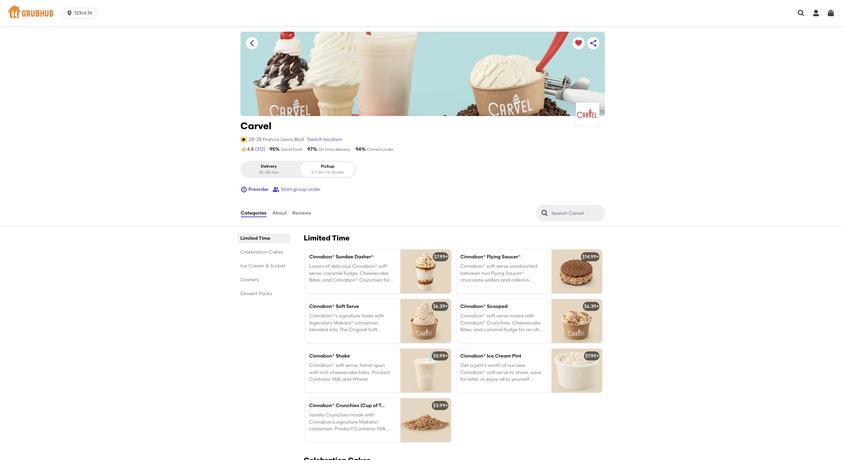 Task type: describe. For each thing, give the bounding box(es) containing it.
bites,
[[460, 327, 473, 333]]

main navigation navigation
[[0, 0, 845, 26]]

crunchies for vanilla
[[326, 412, 349, 418]]

97
[[307, 146, 313, 152]]

28-
[[249, 137, 256, 142]]

with inside the cinnabon® soft serve, hand-spun with rich cheesecake bites.    product contains: milk and wheat
[[309, 370, 319, 375]]

1 horizontal spatial limited
[[304, 234, 331, 242]]

share,
[[516, 370, 530, 375]]

delivery
[[261, 164, 277, 169]]

wheat inside get a pint's worth of our new cinnabon® soft serve to share, save for later, or enjoy all to yourself. product contains: milk and wheat
[[523, 383, 538, 389]]

blended
[[309, 327, 328, 333]]

sundae
[[336, 254, 353, 260]]

good food
[[281, 147, 302, 152]]

celebration cakes
[[240, 249, 283, 255]]

soft inside cinnabon®'s signature taste with legendary makara® cinnamon blended into the original soft serve®.      product contains: milk and wheat
[[368, 327, 377, 333]]

milk, inside cinnabon® soft serve sandwiched between two flying saucer® chocolate wafers and rolled in cinnabon® crunchies.     product contains: milk, wheat, and soy
[[483, 291, 494, 297]]

original
[[349, 327, 367, 333]]

$3.99
[[433, 403, 445, 409]]

product inside cinnabon®'s signature taste with legendary makara® cinnamon blended into the original soft serve®.      product contains: milk and wheat
[[326, 334, 345, 340]]

cinnabon® flying saucer®
[[460, 254, 521, 260]]

hand-
[[360, 363, 374, 369]]

enjoy
[[486, 377, 498, 382]]

blvd
[[294, 137, 304, 142]]

and up the sweet
[[474, 327, 483, 333]]

contains: inside cinnabon® soft serve mixed with cinnabon® crunchies, cheesecake bites, and caramel fudge for an oh so sweet combination.      product contains: milk, wheat, and soy
[[460, 341, 482, 346]]

switch
[[307, 137, 322, 142]]

serve for crunchies,
[[496, 313, 509, 319]]

cheesecake
[[330, 370, 357, 375]]

subscription pass image
[[240, 137, 247, 142]]

product inside cinnabon® soft serve mixed with cinnabon® crunchies, cheesecake bites, and caramel fudge for an oh so sweet combination.      product contains: milk, wheat, and soy
[[513, 334, 531, 340]]

contains: inside cinnabon® soft serve sandwiched between two flying saucer® chocolate wafers and rolled in cinnabon® crunchies.     product contains: milk, wheat, and soy
[[460, 291, 482, 297]]

about button
[[272, 201, 287, 225]]

vanilla
[[309, 412, 325, 418]]

carvel
[[240, 120, 272, 132]]

bites.
[[358, 370, 371, 375]]

cinnabon® for cinnabon® ice cream pint
[[460, 353, 486, 359]]

into
[[329, 327, 338, 333]]

delivery
[[335, 147, 350, 152]]

1 vertical spatial ice
[[487, 353, 494, 359]]

ice cream & sorbet
[[240, 263, 285, 269]]

reviews button
[[292, 201, 312, 225]]

and inside vanilla crunchies made with cinnabon's signature makara® cinnamon.     product contains: milk, wheat, and soy
[[327, 433, 336, 439]]

product inside the cinnabon® soft serve, hand-spun with rich cheesecake bites.    product contains: milk and wheat
[[372, 370, 390, 375]]

cinnabon® for cinnabon® soft serve sandwiched between two flying saucer® chocolate wafers and rolled in cinnabon® crunchies.     product contains: milk, wheat, and soy
[[460, 264, 486, 269]]

+ for saucer®
[[596, 254, 599, 260]]

categories
[[241, 210, 267, 216]]

saucer® inside cinnabon® soft serve sandwiched between two flying saucer® chocolate wafers and rolled in cinnabon® crunchies.     product contains: milk, wheat, and soy
[[506, 270, 524, 276]]

taste
[[362, 313, 373, 319]]

francis
[[263, 137, 279, 142]]

oh
[[533, 327, 539, 333]]

min inside the delivery 35–50 min
[[272, 170, 279, 175]]

wheat inside cinnabon®'s signature taste with legendary makara® cinnamon blended into the original soft serve®.      product contains: milk and wheat
[[309, 341, 325, 346]]

$14.99 +
[[582, 254, 599, 260]]

cinnabon® for cinnabon® soft serve, hand-spun with rich cheesecake bites.    product contains: milk and wheat
[[309, 363, 334, 369]]

$6.39 for cinnabon®'s signature taste with legendary makara® cinnamon blended into the original soft serve®.      product contains: milk and wheat
[[433, 304, 445, 309]]

28
[[256, 137, 262, 142]]

rolled
[[511, 277, 524, 283]]

fudge
[[504, 327, 518, 333]]

dessert
[[240, 291, 258, 297]]

signature inside cinnabon®'s signature taste with legendary makara® cinnamon blended into the original soft serve®.      product contains: milk and wheat
[[339, 313, 361, 319]]

saved restaurant button
[[572, 37, 585, 49]]

2.7
[[311, 170, 317, 175]]

get
[[460, 363, 469, 369]]

flying inside cinnabon® soft serve sandwiched between two flying saucer® chocolate wafers and rolled in cinnabon® crunchies.     product contains: milk, wheat, and soy
[[491, 270, 504, 276]]

pickup 2.7 mi • 5–15 min
[[311, 164, 344, 175]]

sweet
[[467, 334, 480, 340]]

28-28 francis lewis blvd
[[249, 137, 304, 142]]

cinnamon
[[355, 320, 378, 326]]

between
[[460, 270, 480, 276]]

0 vertical spatial saucer®
[[502, 254, 521, 260]]

sandwiched
[[510, 264, 538, 269]]

all
[[500, 377, 505, 382]]

cinnabon® ice cream pint image
[[551, 349, 602, 393]]

and inside get a pint's worth of our new cinnabon® soft serve to share, save for later, or enjoy all to yourself. product contains: milk and wheat
[[513, 383, 522, 389]]

Search Carvel search field
[[551, 210, 602, 217]]

time
[[325, 147, 334, 152]]

0 vertical spatial to
[[510, 370, 514, 375]]

st
[[88, 10, 92, 16]]

on
[[318, 147, 324, 152]]

pickup
[[321, 164, 334, 169]]

$3.99 +
[[433, 403, 448, 409]]

or
[[480, 377, 485, 382]]

0 horizontal spatial soft
[[336, 304, 345, 309]]

soy inside cinnabon® soft serve sandwiched between two flying saucer® chocolate wafers and rolled in cinnabon® crunchies.     product contains: milk, wheat, and soy
[[523, 291, 531, 297]]

shake
[[336, 353, 350, 359]]

milk, inside cinnabon® soft serve mixed with cinnabon® crunchies, cheesecake bites, and caramel fudge for an oh so sweet combination.      product contains: milk, wheat, and soy
[[483, 341, 494, 346]]

group
[[293, 187, 307, 192]]

svg image inside preorder button
[[240, 186, 247, 193]]

and up pint
[[512, 341, 521, 346]]

$7.99 + for cinnabon® ice cream pint
[[585, 353, 599, 359]]

worth
[[488, 363, 501, 369]]

soft for flying
[[487, 264, 495, 269]]

(cup
[[360, 403, 372, 409]]

cinnabon® shake image
[[400, 349, 451, 393]]

wafers
[[485, 277, 500, 283]]

caret left icon image
[[248, 39, 256, 47]]

celebration
[[240, 249, 268, 255]]

star icon image
[[240, 146, 247, 153]]

for inside cinnabon® soft serve mixed with cinnabon® crunchies, cheesecake bites, and caramel fudge for an oh so sweet combination.      product contains: milk, wheat, and soy
[[519, 327, 525, 333]]

cinnabon® scooped
[[460, 304, 508, 309]]

carvel logo image
[[576, 106, 599, 122]]

chocolate
[[460, 277, 484, 283]]

mi
[[318, 170, 323, 175]]

wheat, inside vanilla crunchies made with cinnabon's signature makara® cinnamon.     product contains: milk, wheat, and soy
[[309, 433, 326, 439]]

serve for flying
[[496, 264, 509, 269]]

cinnabon® for cinnabon® shake
[[309, 353, 335, 359]]

signature inside vanilla crunchies made with cinnabon's signature makara® cinnamon.     product contains: milk, wheat, and soy
[[336, 419, 358, 425]]

switch location
[[307, 137, 342, 142]]

product inside cinnabon® soft serve sandwiched between two flying saucer® chocolate wafers and rolled in cinnabon® crunchies.     product contains: milk, wheat, and soy
[[512, 284, 530, 290]]

correct order
[[367, 147, 394, 152]]

cinnabon® soft serve mixed with cinnabon® crunchies, cheesecake bites, and caramel fudge for an oh so sweet combination.      product contains: milk, wheat, and soy
[[460, 313, 541, 346]]

and inside cinnabon®'s signature taste with legendary makara® cinnamon blended into the original soft serve®.      product contains: milk and wheat
[[379, 334, 388, 340]]

product inside get a pint's worth of our new cinnabon® soft serve to share, save for later, or enjoy all to yourself. product contains: milk and wheat
[[460, 383, 479, 389]]

$6.39 + for cinnabon®'s signature taste with legendary makara® cinnamon blended into the original soft serve®.      product contains: milk and wheat
[[433, 304, 448, 309]]

0 horizontal spatial limited time
[[240, 236, 270, 241]]

min inside pickup 2.7 mi • 5–15 min
[[337, 170, 344, 175]]

1 horizontal spatial time
[[332, 234, 350, 242]]

cinnabon® sundae dasher®
[[309, 254, 374, 260]]

cakes
[[269, 249, 283, 255]]

vanilla crunchies made with cinnabon's signature makara® cinnamon.     product contains: milk, wheat, and soy
[[309, 412, 387, 439]]

soft for scooped
[[487, 313, 495, 319]]

cinnabon's
[[309, 419, 335, 425]]

switch location button
[[307, 136, 343, 143]]

$5.99 +
[[433, 353, 448, 359]]

soy inside cinnabon® soft serve mixed with cinnabon® crunchies, cheesecake bites, and caramel fudge for an oh so sweet combination.      product contains: milk, wheat, and soy
[[523, 341, 531, 346]]

preorder button
[[240, 184, 269, 196]]

share icon image
[[589, 39, 597, 47]]

0 vertical spatial cream
[[248, 263, 264, 269]]

crunchies for cinnabon®
[[336, 403, 359, 409]]

5–15
[[327, 170, 336, 175]]

cinnamon.
[[309, 426, 334, 432]]

makara® inside vanilla crunchies made with cinnabon's signature makara® cinnamon.     product contains: milk, wheat, and soy
[[359, 419, 379, 425]]

svg image inside 123rd st button
[[66, 10, 73, 17]]

contains: inside the cinnabon® soft serve, hand-spun with rich cheesecake bites.    product contains: milk and wheat
[[309, 377, 331, 382]]

cheesecake
[[512, 320, 541, 326]]

+ for (cup
[[445, 403, 448, 409]]

1 vertical spatial cream
[[495, 353, 511, 359]]

mixed
[[510, 313, 524, 319]]

milk inside cinnabon®'s signature taste with legendary makara® cinnamon blended into the original soft serve®.      product contains: milk and wheat
[[369, 334, 378, 340]]

contains: inside get a pint's worth of our new cinnabon® soft serve to share, save for later, or enjoy all to yourself. product contains: milk and wheat
[[480, 383, 502, 389]]

an
[[526, 327, 532, 333]]

and inside the cinnabon® soft serve, hand-spun with rich cheesecake bites.    product contains: milk and wheat
[[342, 377, 351, 382]]



Task type: locate. For each thing, give the bounding box(es) containing it.
with inside cinnabon® soft serve mixed with cinnabon® crunchies, cheesecake bites, and caramel fudge for an oh so sweet combination.      product contains: milk, wheat, and soy
[[525, 313, 534, 319]]

sorbet
[[270, 263, 285, 269]]

saucer® up rolled
[[506, 270, 524, 276]]

wheat, inside cinnabon® soft serve mixed with cinnabon® crunchies, cheesecake bites, and caramel fudge for an oh so sweet combination.      product contains: milk, wheat, and soy
[[495, 341, 511, 346]]

0 horizontal spatial $6.39
[[433, 304, 445, 309]]

flying up wafers
[[491, 270, 504, 276]]

1 horizontal spatial of
[[502, 363, 506, 369]]

$6.39 + for cinnabon® soft serve mixed with cinnabon® crunchies, cheesecake bites, and caramel fudge for an oh so sweet combination.      product contains: milk, wheat, and soy
[[584, 304, 599, 309]]

serve®.
[[309, 334, 325, 340]]

of right (cup
[[373, 403, 378, 409]]

0 horizontal spatial $6.39 +
[[433, 304, 448, 309]]

0 vertical spatial order
[[383, 147, 394, 152]]

soy inside vanilla crunchies made with cinnabon's signature makara® cinnamon.     product contains: milk, wheat, and soy
[[337, 433, 345, 439]]

1 vertical spatial flying
[[491, 270, 504, 276]]

cinnabon® flying saucer® image
[[551, 250, 602, 294]]

soft for shake
[[336, 363, 344, 369]]

yourself.
[[512, 377, 531, 382]]

2 vertical spatial wheat,
[[309, 433, 326, 439]]

0 vertical spatial soft
[[336, 304, 345, 309]]

of
[[502, 363, 506, 369], [373, 403, 378, 409]]

correct
[[367, 147, 382, 152]]

contains:
[[460, 291, 482, 297], [346, 334, 368, 340], [460, 341, 482, 346], [309, 377, 331, 382], [480, 383, 502, 389], [354, 426, 376, 432]]

pint's
[[474, 363, 487, 369]]

lewis
[[281, 137, 293, 142]]

0 vertical spatial milk,
[[483, 291, 494, 297]]

1 vertical spatial makara®
[[359, 419, 379, 425]]

2 horizontal spatial milk
[[503, 383, 512, 389]]

to
[[510, 370, 514, 375], [506, 377, 511, 382]]

option group containing delivery 35–50 min
[[240, 161, 356, 178]]

$7.99 for cinnabon® sundae dasher®
[[434, 254, 445, 260]]

+ for cream
[[596, 353, 599, 359]]

milk down all
[[503, 383, 512, 389]]

2 serve from the top
[[496, 313, 509, 319]]

serve down cinnabon® flying saucer®
[[496, 264, 509, 269]]

time up celebration cakes
[[259, 236, 270, 241]]

milk
[[369, 334, 378, 340], [332, 377, 341, 382], [503, 383, 512, 389]]

0 horizontal spatial for
[[460, 377, 467, 382]]

our
[[508, 363, 515, 369]]

cinnabon® for cinnabon® scooped
[[460, 304, 486, 309]]

for
[[519, 327, 525, 333], [460, 377, 467, 382]]

crunchies.
[[487, 284, 511, 290]]

1 horizontal spatial min
[[337, 170, 344, 175]]

wheat down "bites."
[[353, 377, 368, 382]]

1 vertical spatial order
[[308, 187, 320, 192]]

1 horizontal spatial wheat
[[353, 377, 368, 382]]

94
[[356, 146, 361, 152]]

product down "later,"
[[460, 383, 479, 389]]

1 horizontal spatial $7.99
[[585, 353, 596, 359]]

caramel
[[484, 327, 503, 333]]

milk inside the cinnabon® soft serve, hand-spun with rich cheesecake bites.    product contains: milk and wheat
[[332, 377, 341, 382]]

$5.99
[[433, 353, 445, 359]]

time up cinnabon® sundae dasher®
[[332, 234, 350, 242]]

order right the correct
[[383, 147, 394, 152]]

cinnabon® for cinnabon® sundae dasher®
[[309, 254, 335, 260]]

0 vertical spatial makara®
[[334, 320, 354, 326]]

and down yourself.
[[513, 383, 522, 389]]

makara® inside cinnabon®'s signature taste with legendary makara® cinnamon blended into the original soft serve®.      product contains: milk and wheat
[[334, 320, 354, 326]]

of left "our"
[[502, 363, 506, 369]]

soft inside cinnabon® soft serve mixed with cinnabon® crunchies, cheesecake bites, and caramel fudge for an oh so sweet combination.      product contains: milk, wheat, and soy
[[487, 313, 495, 319]]

0 horizontal spatial order
[[308, 187, 320, 192]]

packs
[[259, 291, 272, 297]]

ice up dashers
[[240, 263, 247, 269]]

time
[[332, 234, 350, 242], [259, 236, 270, 241]]

soft up enjoy
[[487, 370, 495, 375]]

food
[[293, 147, 302, 152]]

and down "cheesecake"
[[342, 377, 351, 382]]

1 vertical spatial of
[[373, 403, 378, 409]]

option group
[[240, 161, 356, 178]]

makara® down made
[[359, 419, 379, 425]]

wheat down yourself.
[[523, 383, 538, 389]]

milk, down 'combination.'
[[483, 341, 494, 346]]

0 horizontal spatial of
[[373, 403, 378, 409]]

min right the 5–15
[[337, 170, 344, 175]]

1 horizontal spatial limited time
[[304, 234, 350, 242]]

of inside get a pint's worth of our new cinnabon® soft serve to share, save for later, or enjoy all to yourself. product contains: milk and wheat
[[502, 363, 506, 369]]

saved restaurant image
[[574, 39, 583, 47]]

2 vertical spatial milk,
[[377, 426, 387, 432]]

0 vertical spatial of
[[502, 363, 506, 369]]

0 vertical spatial soy
[[523, 291, 531, 297]]

1 vertical spatial milk,
[[483, 341, 494, 346]]

with up cheesecake
[[525, 313, 534, 319]]

1 vertical spatial crunchies
[[326, 412, 349, 418]]

cinnabon®'s signature taste with legendary makara® cinnamon blended into the original soft serve®.      product contains: milk and wheat
[[309, 313, 388, 346]]

location
[[324, 137, 342, 142]]

flying
[[487, 254, 501, 260], [491, 270, 504, 276]]

0 vertical spatial $7.99 +
[[434, 254, 448, 260]]

with inside cinnabon®'s signature taste with legendary makara® cinnamon blended into the original soft serve®.      product contains: milk and wheat
[[374, 313, 384, 319]]

$6.39
[[433, 304, 445, 309], [584, 304, 596, 309]]

cinnabon® scooped image
[[551, 299, 602, 343]]

the
[[339, 327, 348, 333]]

with
[[374, 313, 384, 319], [525, 313, 534, 319], [309, 370, 319, 375], [365, 412, 374, 418]]

0 horizontal spatial cream
[[248, 263, 264, 269]]

2 $6.39 from the left
[[584, 304, 596, 309]]

to right all
[[506, 377, 511, 382]]

3 serve from the top
[[496, 370, 509, 375]]

limited down reviews 'button'
[[304, 234, 331, 242]]

1 vertical spatial $7.99
[[585, 353, 596, 359]]

milk down "cheesecake"
[[332, 377, 341, 382]]

and down rolled
[[512, 291, 521, 297]]

product down into
[[326, 334, 345, 340]]

soft
[[487, 264, 495, 269], [487, 313, 495, 319], [336, 363, 344, 369], [487, 370, 495, 375]]

soft inside cinnabon® soft serve sandwiched between two flying saucer® chocolate wafers and rolled in cinnabon® crunchies.     product contains: milk, wheat, and soy
[[487, 264, 495, 269]]

1 horizontal spatial cream
[[495, 353, 511, 359]]

2 vertical spatial wheat
[[523, 383, 538, 389]]

0 horizontal spatial $7.99 +
[[434, 254, 448, 260]]

0 vertical spatial milk
[[369, 334, 378, 340]]

2 horizontal spatial wheat
[[523, 383, 538, 389]]

contains: down chocolate at right
[[460, 291, 482, 297]]

combination.
[[481, 334, 512, 340]]

product down rolled
[[512, 284, 530, 290]]

1 horizontal spatial soft
[[368, 327, 377, 333]]

1 horizontal spatial ice
[[487, 353, 494, 359]]

crunchies up cinnabon's
[[326, 412, 349, 418]]

0 horizontal spatial limited
[[240, 236, 258, 241]]

min
[[272, 170, 279, 175], [337, 170, 344, 175]]

cinnabon® soft serve image
[[400, 299, 451, 343]]

product down the spun
[[372, 370, 390, 375]]

dasher®
[[355, 254, 374, 260]]

cream
[[248, 263, 264, 269], [495, 353, 511, 359]]

about
[[272, 210, 287, 216]]

0 vertical spatial $7.99
[[434, 254, 445, 260]]

cinnabon® soft serve sandwiched between two flying saucer® chocolate wafers and rolled in cinnabon® crunchies.     product contains: milk, wheat, and soy
[[460, 264, 538, 297]]

for inside get a pint's worth of our new cinnabon® soft serve to share, save for later, or enjoy all to yourself. product contains: milk and wheat
[[460, 377, 467, 382]]

contains: down enjoy
[[480, 383, 502, 389]]

1 horizontal spatial for
[[519, 327, 525, 333]]

soft inside the cinnabon® soft serve, hand-spun with rich cheesecake bites.    product contains: milk and wheat
[[336, 363, 344, 369]]

limited time up celebration
[[240, 236, 270, 241]]

0 horizontal spatial min
[[272, 170, 279, 175]]

cream left &
[[248, 263, 264, 269]]

wheat
[[309, 341, 325, 346], [353, 377, 368, 382], [523, 383, 538, 389]]

signature down serve
[[339, 313, 361, 319]]

soft left serve
[[336, 304, 345, 309]]

1 serve from the top
[[496, 264, 509, 269]]

1 horizontal spatial milk
[[369, 334, 378, 340]]

$7.99 for cinnabon® ice cream pint
[[585, 353, 596, 359]]

0 horizontal spatial time
[[259, 236, 270, 241]]

2 vertical spatial soy
[[337, 433, 345, 439]]

123rd
[[74, 10, 87, 16]]

2 vertical spatial milk
[[503, 383, 512, 389]]

serve inside get a pint's worth of our new cinnabon® soft serve to share, save for later, or enjoy all to yourself. product contains: milk and wheat
[[496, 370, 509, 375]]

soft down cinnamon on the bottom of page
[[368, 327, 377, 333]]

1 horizontal spatial order
[[383, 147, 394, 152]]

get a pint's worth of our new cinnabon® soft serve to share, save for later, or enjoy all to yourself. product contains: milk and wheat
[[460, 363, 541, 389]]

for left an
[[519, 327, 525, 333]]

with inside vanilla crunchies made with cinnabon's signature makara® cinnamon.     product contains: milk, wheat, and soy
[[365, 412, 374, 418]]

cinnabon® sundae dasher® image
[[400, 250, 451, 294]]

delivery 35–50 min
[[259, 164, 279, 175]]

0 horizontal spatial ice
[[240, 263, 247, 269]]

start group order
[[281, 187, 320, 192]]

$7.99
[[434, 254, 445, 260], [585, 353, 596, 359]]

cinnabon® crunchies (cup of toppings) image
[[400, 398, 451, 442]]

wheat inside the cinnabon® soft serve, hand-spun with rich cheesecake bites.    product contains: milk and wheat
[[353, 377, 368, 382]]

0 vertical spatial wheat
[[309, 341, 325, 346]]

$7.99 + for cinnabon® sundae dasher®
[[434, 254, 448, 260]]

soft up two
[[487, 264, 495, 269]]

0 horizontal spatial milk
[[332, 377, 341, 382]]

0 horizontal spatial makara®
[[334, 320, 354, 326]]

1 vertical spatial serve
[[496, 313, 509, 319]]

saucer® up "sandwiched"
[[502, 254, 521, 260]]

scooped
[[487, 304, 508, 309]]

order inside button
[[308, 187, 320, 192]]

spun
[[374, 363, 385, 369]]

1 vertical spatial saucer®
[[506, 270, 524, 276]]

cinnabon®'s
[[309, 313, 338, 319]]

0 horizontal spatial wheat
[[309, 341, 325, 346]]

soft up "cheesecake"
[[336, 363, 344, 369]]

0 vertical spatial for
[[519, 327, 525, 333]]

crunchies inside vanilla crunchies made with cinnabon's signature makara® cinnamon.     product contains: milk, wheat, and soy
[[326, 412, 349, 418]]

&
[[266, 263, 269, 269]]

1 vertical spatial milk
[[332, 377, 341, 382]]

save
[[531, 370, 541, 375]]

$7.99 +
[[434, 254, 448, 260], [585, 353, 599, 359]]

soft up crunchies,
[[487, 313, 495, 319]]

milk inside get a pint's worth of our new cinnabon® soft serve to share, save for later, or enjoy all to yourself. product contains: milk and wheat
[[503, 383, 512, 389]]

serve inside cinnabon® soft serve sandwiched between two flying saucer® chocolate wafers and rolled in cinnabon® crunchies.     product contains: milk, wheat, and soy
[[496, 264, 509, 269]]

contains: inside cinnabon®'s signature taste with legendary makara® cinnamon blended into the original soft serve®.      product contains: milk and wheat
[[346, 334, 368, 340]]

min down delivery
[[272, 170, 279, 175]]

made
[[350, 412, 364, 418]]

on time delivery
[[318, 147, 350, 152]]

0 vertical spatial crunchies
[[336, 403, 359, 409]]

svg image
[[797, 9, 805, 17], [812, 9, 820, 17], [827, 9, 835, 17], [66, 10, 73, 17], [240, 186, 247, 193]]

people icon image
[[273, 186, 280, 193]]

cinnabon® for cinnabon® flying saucer®
[[460, 254, 486, 260]]

0 horizontal spatial $7.99
[[434, 254, 445, 260]]

to down "our"
[[510, 370, 514, 375]]

milk, inside vanilla crunchies made with cinnabon's signature makara® cinnamon.     product contains: milk, wheat, and soy
[[377, 426, 387, 432]]

and up crunchies.
[[501, 277, 510, 283]]

wheat down serve®.
[[309, 341, 325, 346]]

serve up all
[[496, 370, 509, 375]]

so
[[460, 334, 466, 340]]

1 horizontal spatial $6.39 +
[[584, 304, 599, 309]]

product
[[512, 284, 530, 290], [326, 334, 345, 340], [513, 334, 531, 340], [372, 370, 390, 375], [460, 383, 479, 389], [335, 426, 353, 432]]

cinnabon® for cinnabon® soft serve mixed with cinnabon® crunchies, cheesecake bites, and caramel fudge for an oh so sweet combination.      product contains: milk, wheat, and soy
[[460, 313, 486, 319]]

1 vertical spatial signature
[[336, 419, 358, 425]]

cinnabon® for cinnabon® crunchies (cup of toppings)
[[309, 403, 335, 409]]

wheat, inside cinnabon® soft serve sandwiched between two flying saucer® chocolate wafers and rolled in cinnabon® crunchies.     product contains: milk, wheat, and soy
[[495, 291, 511, 297]]

reviews
[[292, 210, 311, 216]]

and up the spun
[[379, 334, 388, 340]]

crunchies,
[[487, 320, 511, 326]]

1 horizontal spatial $7.99 +
[[585, 353, 599, 359]]

123rd st button
[[62, 8, 99, 19]]

ice
[[240, 263, 247, 269], [487, 353, 494, 359]]

product inside vanilla crunchies made with cinnabon's signature makara® cinnamon.     product contains: milk, wheat, and soy
[[335, 426, 353, 432]]

ice up worth
[[487, 353, 494, 359]]

wheat, down crunchies.
[[495, 291, 511, 297]]

categories button
[[240, 201, 267, 225]]

$14.99
[[582, 254, 596, 260]]

1 horizontal spatial $6.39
[[584, 304, 596, 309]]

serve inside cinnabon® soft serve mixed with cinnabon® crunchies, cheesecake bites, and caramel fudge for an oh so sweet combination.      product contains: milk, wheat, and soy
[[496, 313, 509, 319]]

1 vertical spatial for
[[460, 377, 467, 382]]

0 vertical spatial flying
[[487, 254, 501, 260]]

makara® up the
[[334, 320, 354, 326]]

1 vertical spatial soft
[[368, 327, 377, 333]]

cinnabon® soft serve
[[309, 304, 359, 309]]

1 min from the left
[[272, 170, 279, 175]]

1 $6.39 + from the left
[[433, 304, 448, 309]]

2 $6.39 + from the left
[[584, 304, 599, 309]]

limited time up cinnabon® sundae dasher®
[[304, 234, 350, 242]]

cinnabon® soft serve, hand-spun with rich cheesecake bites.    product contains: milk and wheat
[[309, 363, 390, 382]]

cinnabon® inside the cinnabon® soft serve, hand-spun with rich cheesecake bites.    product contains: milk and wheat
[[309, 363, 334, 369]]

wheat,
[[495, 291, 511, 297], [495, 341, 511, 346], [309, 433, 326, 439]]

0 vertical spatial wheat,
[[495, 291, 511, 297]]

contains: inside vanilla crunchies made with cinnabon's signature makara® cinnamon.     product contains: milk, wheat, and soy
[[354, 426, 376, 432]]

flying up two
[[487, 254, 501, 260]]

0 vertical spatial ice
[[240, 263, 247, 269]]

crunchies up made
[[336, 403, 359, 409]]

with down (cup
[[365, 412, 374, 418]]

makara®
[[334, 320, 354, 326], [359, 419, 379, 425]]

1 vertical spatial soy
[[523, 341, 531, 346]]

+ for serve
[[445, 304, 448, 309]]

rich
[[320, 370, 329, 375]]

limited up celebration
[[240, 236, 258, 241]]

milk, down crunchies.
[[483, 291, 494, 297]]

dashers
[[240, 277, 259, 283]]

and down cinnamon.
[[327, 433, 336, 439]]

cinnabon®
[[309, 254, 335, 260], [460, 254, 486, 260], [460, 264, 486, 269], [460, 284, 486, 290], [309, 304, 335, 309], [460, 304, 486, 309], [460, 313, 486, 319], [460, 320, 486, 326], [309, 353, 335, 359], [460, 353, 486, 359], [309, 363, 334, 369], [460, 370, 486, 375], [309, 403, 335, 409]]

1 vertical spatial wheat,
[[495, 341, 511, 346]]

1 vertical spatial to
[[506, 377, 511, 382]]

legendary
[[309, 320, 332, 326]]

95
[[270, 146, 275, 152]]

order right group
[[308, 187, 320, 192]]

4.8
[[247, 146, 254, 152]]

crunchies
[[336, 403, 359, 409], [326, 412, 349, 418]]

wheat, down 'combination.'
[[495, 341, 511, 346]]

signature down made
[[336, 419, 358, 425]]

for left "later,"
[[460, 377, 467, 382]]

cinnabon® inside get a pint's worth of our new cinnabon® soft serve to share, save for later, or enjoy all to yourself. product contains: milk and wheat
[[460, 370, 486, 375]]

soft
[[336, 304, 345, 309], [368, 327, 377, 333]]

wheat, down cinnamon.
[[309, 433, 326, 439]]

milk, down toppings)
[[377, 426, 387, 432]]

contains: down original
[[346, 334, 368, 340]]

contains: down made
[[354, 426, 376, 432]]

with right taste
[[374, 313, 384, 319]]

and
[[501, 277, 510, 283], [512, 291, 521, 297], [474, 327, 483, 333], [379, 334, 388, 340], [512, 341, 521, 346], [342, 377, 351, 382], [513, 383, 522, 389], [327, 433, 336, 439]]

1 vertical spatial wheat
[[353, 377, 368, 382]]

soft inside get a pint's worth of our new cinnabon® soft serve to share, save for later, or enjoy all to yourself. product contains: milk and wheat
[[487, 370, 495, 375]]

2 min from the left
[[337, 170, 344, 175]]

with left rich
[[309, 370, 319, 375]]

2 vertical spatial serve
[[496, 370, 509, 375]]

search icon image
[[541, 209, 549, 217]]

1 vertical spatial $7.99 +
[[585, 353, 599, 359]]

milk down cinnamon on the bottom of page
[[369, 334, 378, 340]]

product down an
[[513, 334, 531, 340]]

product down made
[[335, 426, 353, 432]]

cinnabon® for cinnabon® soft serve
[[309, 304, 335, 309]]

0 vertical spatial signature
[[339, 313, 361, 319]]

serve up crunchies,
[[496, 313, 509, 319]]

0 vertical spatial serve
[[496, 264, 509, 269]]

a
[[470, 363, 473, 369]]

+ for dasher®
[[445, 254, 448, 260]]

1 $6.39 from the left
[[433, 304, 445, 309]]

two
[[482, 270, 490, 276]]

cream up "our"
[[495, 353, 511, 359]]

contains: down the sweet
[[460, 341, 482, 346]]

contains: down rich
[[309, 377, 331, 382]]

$6.39 for cinnabon® soft serve mixed with cinnabon® crunchies, cheesecake bites, and caramel fudge for an oh so sweet combination.      product contains: milk, wheat, and soy
[[584, 304, 596, 309]]

1 horizontal spatial makara®
[[359, 419, 379, 425]]



Task type: vqa. For each thing, say whether or not it's contained in the screenshot.
middle ordered:
no



